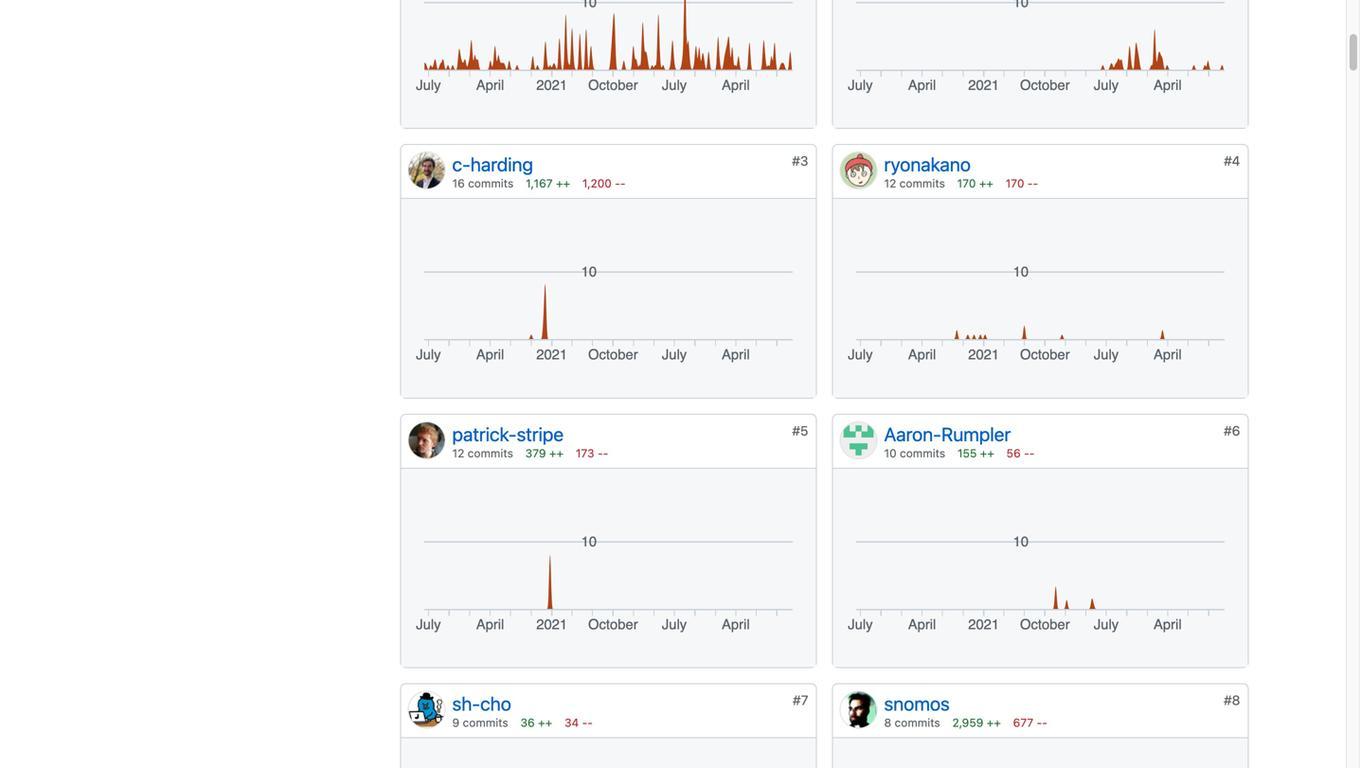 Task type: describe. For each thing, give the bounding box(es) containing it.
16
[[452, 177, 465, 190]]

9 commits link
[[452, 716, 508, 730]]

patrick stripe image
[[409, 422, 445, 458]]

snomos
[[884, 693, 950, 715]]

2,959 ++
[[952, 716, 1001, 730]]

aaron-rumpler
[[884, 423, 1011, 445]]

34 --
[[565, 716, 593, 730]]

#8
[[1224, 693, 1240, 708]]

677 --
[[1013, 716, 1048, 730]]

56 --
[[1007, 447, 1035, 460]]

12 commits for patrick-stripe
[[452, 447, 513, 460]]

stripe
[[517, 423, 564, 445]]

ryonakano
[[884, 153, 971, 175]]

snomos image
[[841, 692, 877, 728]]

cho
[[480, 693, 511, 715]]

commits for snomos
[[895, 716, 940, 730]]

155 ++
[[958, 447, 994, 460]]

commits for aaron-rumpler
[[900, 447, 946, 460]]

8
[[884, 716, 892, 730]]

677
[[1013, 716, 1034, 730]]

56
[[1007, 447, 1021, 460]]

2,959
[[952, 716, 984, 730]]

#7
[[793, 693, 808, 708]]

sh-cho link
[[452, 693, 511, 715]]

harding
[[471, 153, 533, 175]]

commits for c-harding
[[468, 177, 514, 190]]

10 commits
[[884, 447, 946, 460]]

sh-cho
[[452, 693, 511, 715]]

1,167
[[526, 177, 553, 190]]

sh cho image
[[409, 692, 445, 728]]

155
[[958, 447, 977, 460]]

379
[[525, 447, 546, 460]]

c-harding link
[[452, 153, 533, 175]]

#6
[[1224, 423, 1240, 439]]

#5
[[792, 423, 808, 439]]

173 --
[[576, 447, 608, 460]]



Task type: vqa. For each thing, say whether or not it's contained in the screenshot.
book icon to the bottom
no



Task type: locate. For each thing, give the bounding box(es) containing it.
patrick-
[[452, 423, 517, 445]]

0 horizontal spatial 12 commits
[[452, 447, 513, 460]]

commits for patrick-stripe
[[468, 447, 513, 460]]

1 170 from the left
[[957, 177, 976, 190]]

1 vertical spatial 12 commits
[[452, 447, 513, 460]]

c-
[[452, 153, 471, 175]]

170
[[957, 177, 976, 190], [1006, 177, 1024, 190]]

12 commits link for ryonakano
[[884, 177, 945, 190]]

36 ++
[[521, 716, 552, 730]]

379 ++
[[525, 447, 564, 460]]

++ right 2,959
[[987, 716, 1001, 730]]

++
[[556, 177, 570, 190], [979, 177, 994, 190], [549, 447, 564, 460], [980, 447, 994, 460], [538, 716, 552, 730], [987, 716, 1001, 730]]

12 for ryonakano
[[884, 177, 896, 190]]

9
[[452, 716, 460, 730]]

12 commits link down patrick-
[[452, 447, 513, 460]]

commits down "c-harding"
[[468, 177, 514, 190]]

12
[[884, 177, 896, 190], [452, 447, 464, 460]]

34
[[565, 716, 579, 730]]

1 horizontal spatial 12 commits link
[[884, 177, 945, 190]]

aaron-rumpler link
[[884, 423, 1011, 445]]

1,200 --
[[582, 177, 626, 190]]

commits down snomos "link"
[[895, 716, 940, 730]]

commits down patrick-
[[468, 447, 513, 460]]

commits down sh-cho link
[[463, 716, 508, 730]]

++ for snomos
[[987, 716, 1001, 730]]

patrick-stripe
[[452, 423, 564, 445]]

++ for sh-cho
[[538, 716, 552, 730]]

#4
[[1224, 153, 1240, 169]]

c harding image
[[409, 153, 445, 189]]

commits for sh-cho
[[463, 716, 508, 730]]

8 commits link
[[884, 716, 940, 730]]

0 vertical spatial 12 commits link
[[884, 177, 945, 190]]

ryonakano image
[[841, 153, 877, 189]]

12 commits link down ryonakano
[[884, 177, 945, 190]]

12 for patrick-stripe
[[452, 447, 464, 460]]

170 --
[[1006, 177, 1038, 190]]

++ right 379
[[549, 447, 564, 460]]

170 down ryonakano
[[957, 177, 976, 190]]

snomos link
[[884, 693, 950, 715]]

2 170 from the left
[[1006, 177, 1024, 190]]

10 commits link
[[884, 447, 946, 460]]

173
[[576, 447, 594, 460]]

170 for 170 ++
[[957, 177, 976, 190]]

++ right "1,167"
[[556, 177, 570, 190]]

16 commits link
[[452, 177, 514, 190]]

10
[[884, 447, 897, 460]]

16 commits
[[452, 177, 514, 190]]

commits for ryonakano
[[900, 177, 945, 190]]

12 commits link for patrick-stripe
[[452, 447, 513, 460]]

commits
[[468, 177, 514, 190], [900, 177, 945, 190], [468, 447, 513, 460], [900, 447, 946, 460], [463, 716, 508, 730], [895, 716, 940, 730]]

#3
[[792, 153, 808, 169]]

170 right 170 ++
[[1006, 177, 1024, 190]]

12 commits
[[884, 177, 945, 190], [452, 447, 513, 460]]

12 commits link
[[884, 177, 945, 190], [452, 447, 513, 460]]

12 commits down ryonakano
[[884, 177, 945, 190]]

1 horizontal spatial 12 commits
[[884, 177, 945, 190]]

++ for c-harding
[[556, 177, 570, 190]]

1,167 ++
[[526, 177, 570, 190]]

0 horizontal spatial 170
[[957, 177, 976, 190]]

++ for ryonakano
[[979, 177, 994, 190]]

aaron rumpler image
[[841, 422, 877, 458]]

12 right ryonakano icon
[[884, 177, 896, 190]]

36
[[521, 716, 535, 730]]

rumpler
[[941, 423, 1011, 445]]

0 horizontal spatial 12 commits link
[[452, 447, 513, 460]]

++ right "36"
[[538, 716, 552, 730]]

++ left 170 --
[[979, 177, 994, 190]]

12 commits down patrick-
[[452, 447, 513, 460]]

++ for aaron-rumpler
[[980, 447, 994, 460]]

sh-
[[452, 693, 480, 715]]

++ for patrick-stripe
[[549, 447, 564, 460]]

12 commits for ryonakano
[[884, 177, 945, 190]]

0 vertical spatial 12 commits
[[884, 177, 945, 190]]

0 vertical spatial 12
[[884, 177, 896, 190]]

1 vertical spatial 12 commits link
[[452, 447, 513, 460]]

1 horizontal spatial 170
[[1006, 177, 1024, 190]]

9 commits
[[452, 716, 508, 730]]

12 down patrick-
[[452, 447, 464, 460]]

aaron-
[[884, 423, 941, 445]]

ryonakano link
[[884, 153, 971, 175]]

1 horizontal spatial 12
[[884, 177, 896, 190]]

commits down aaron-
[[900, 447, 946, 460]]

170 for 170 --
[[1006, 177, 1024, 190]]

patrick-stripe link
[[452, 423, 564, 445]]

c-harding
[[452, 153, 533, 175]]

8 commits
[[884, 716, 940, 730]]

1 vertical spatial 12
[[452, 447, 464, 460]]

1,200
[[582, 177, 612, 190]]

170 ++
[[957, 177, 994, 190]]

-
[[615, 177, 620, 190], [620, 177, 626, 190], [1028, 177, 1033, 190], [1033, 177, 1038, 190], [598, 447, 603, 460], [603, 447, 608, 460], [1024, 447, 1029, 460], [1029, 447, 1035, 460], [582, 716, 588, 730], [588, 716, 593, 730], [1037, 716, 1042, 730], [1042, 716, 1048, 730]]

++ right 155
[[980, 447, 994, 460]]

0 horizontal spatial 12
[[452, 447, 464, 460]]

commits down ryonakano
[[900, 177, 945, 190]]



